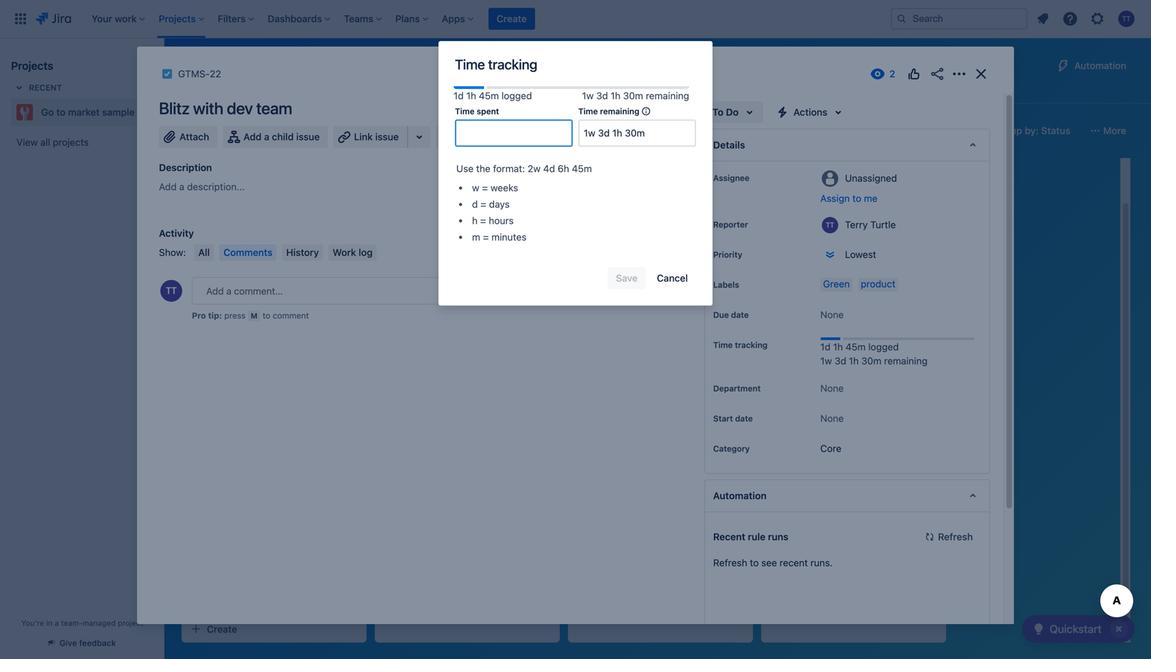 Task type: describe. For each thing, give the bounding box(es) containing it.
= right d
[[481, 199, 487, 210]]

details element
[[704, 129, 990, 162]]

1d for 1d 1h 45m logged 1w 3d 1h 30m remaining
[[821, 342, 831, 353]]

gtms-22 link
[[178, 66, 221, 82]]

time down approvals
[[455, 106, 475, 116]]

quickstart button
[[1022, 616, 1135, 644]]

meeting
[[580, 295, 616, 306]]

tracking for 1d 1h 45m
[[735, 341, 768, 350]]

add a child issue
[[244, 131, 320, 143]]

green
[[823, 279, 850, 290]]

1 eloisefrancis23 image from the top
[[530, 221, 547, 238]]

1 vertical spatial go to market sample
[[41, 107, 135, 118]]

3d inside 1d 1h 45m logged 1w 3d 1h 30m remaining
[[835, 356, 847, 367]]

w
[[472, 182, 480, 193]]

link
[[354, 131, 373, 143]]

terry turtle
[[845, 219, 896, 231]]

1w inside time tracking dialog
[[582, 90, 594, 101]]

tip:
[[208, 311, 222, 321]]

weeks
[[491, 182, 518, 193]]

history
[[286, 247, 319, 258]]

turtle
[[871, 219, 896, 231]]

1 horizontal spatial eloisefrancis23 image
[[530, 356, 547, 373]]

d
[[472, 199, 478, 210]]

create for the bottommost create button
[[207, 624, 237, 635]]

days
[[489, 199, 510, 210]]

managed
[[83, 620, 116, 628]]

search image
[[896, 13, 907, 24]]

assign
[[821, 193, 850, 204]]

spent
[[477, 106, 499, 116]]

45m for 1d 1h 45m logged 1w 3d 1h 30m remaining
[[846, 342, 866, 353]]

kickoff inside product and marketing kickoff meeting
[[683, 281, 713, 293]]

1 horizontal spatial 45m
[[572, 163, 592, 174]]

team
[[256, 99, 292, 118]]

launch ad campaign
[[193, 158, 285, 169]]

issue inside button
[[375, 131, 399, 143]]

0 horizontal spatial market
[[68, 107, 100, 118]]

= right 'm'
[[483, 232, 489, 243]]

2 vertical spatial create button
[[185, 619, 363, 641]]

the
[[476, 163, 491, 174]]

details
[[713, 139, 745, 151]]

terry turtle image
[[724, 241, 740, 257]]

= right w
[[482, 182, 488, 193]]

to down recent
[[56, 107, 66, 118]]

sales kickoff
[[193, 262, 249, 273]]

1 vertical spatial create button
[[765, 149, 943, 171]]

green link
[[821, 278, 853, 292]]

gtms-17
[[210, 310, 247, 319]]

campaign
[[242, 158, 285, 169]]

automation inside button
[[1075, 60, 1127, 71]]

0 horizontal spatial kickoff
[[220, 262, 249, 273]]

to do
[[202, 170, 227, 179]]

to right 22
[[233, 56, 247, 75]]

start
[[713, 414, 733, 424]]

launch for launch ad campaign
[[193, 158, 226, 169]]

none for start date
[[821, 413, 844, 425]]

high image
[[728, 350, 739, 361]]

link issue button
[[334, 126, 408, 148]]

work log button
[[329, 245, 377, 261]]

0
[[831, 169, 837, 180]]

time tracking for 1d 1h 45m
[[713, 341, 768, 350]]

date for start date
[[735, 414, 753, 424]]

give feedback
[[59, 639, 116, 649]]

launch ready
[[589, 170, 650, 179]]

new for forms
[[559, 87, 577, 96]]

6h
[[558, 163, 569, 174]]

create banner
[[0, 0, 1151, 38]]

webinar
[[410, 158, 445, 169]]

add for add a description...
[[159, 181, 177, 193]]

low image
[[709, 243, 720, 254]]

start date
[[713, 414, 753, 424]]

1d 1h 45m logged
[[454, 90, 532, 101]]

and inside product and marketing kickoff meeting
[[617, 281, 634, 293]]

task image
[[193, 224, 204, 235]]

with
[[193, 99, 223, 118]]

show:
[[159, 247, 186, 258]]

primary element
[[8, 0, 880, 38]]

assignee
[[713, 173, 750, 183]]

m
[[251, 312, 258, 321]]

add a description...
[[159, 181, 245, 193]]

description...
[[187, 181, 245, 193]]

Search board text field
[[182, 121, 286, 140]]

new for approvals
[[484, 87, 503, 96]]

comments button
[[219, 245, 277, 261]]

recent
[[29, 83, 62, 93]]

work
[[333, 247, 356, 258]]

approvals
[[431, 86, 476, 97]]

product
[[580, 281, 615, 293]]

labels
[[713, 280, 739, 290]]

in
[[395, 170, 404, 179]]

dismiss quickstart image
[[1108, 619, 1130, 641]]

11
[[431, 225, 439, 234]]

terry
[[845, 219, 868, 231]]

time down pages link on the right of page
[[578, 106, 598, 116]]

= right h
[[480, 215, 486, 226]]

host webinar
[[387, 158, 445, 169]]

and inside illustrations for website and mobile app
[[492, 287, 508, 299]]

assign to me
[[821, 193, 878, 204]]

automation button
[[1050, 55, 1135, 77]]

category
[[713, 445, 750, 454]]

new for attachments
[[706, 87, 724, 96]]

h
[[472, 215, 478, 226]]

you're
[[21, 620, 44, 628]]

time remaining
[[578, 106, 640, 116]]

30m inside 1d 1h 45m logged 1w 3d 1h 30m remaining
[[862, 356, 882, 367]]

approvals
[[598, 158, 641, 169]]

add people image
[[388, 123, 404, 139]]

45m for 1d 1h 45m logged
[[479, 90, 499, 101]]

menu bar inside blitz with dev team dialog
[[191, 245, 380, 261]]

get
[[580, 158, 596, 169]]

2 vertical spatial a
[[55, 620, 59, 628]]

automation element
[[704, 480, 990, 513]]

attach button
[[159, 126, 217, 148]]

1 vertical spatial eloisefrancis23 image
[[337, 587, 354, 603]]

create button inside primary element
[[489, 8, 535, 30]]

time inside blitz with dev team dialog
[[713, 341, 733, 350]]

attach
[[180, 131, 209, 143]]

medium image
[[709, 565, 720, 576]]

to inside button
[[853, 193, 862, 204]]

w = weeks d = days h = hours m = minutes
[[472, 182, 527, 243]]

time up approvals
[[455, 56, 485, 72]]

on
[[644, 158, 655, 169]]

create inside primary element
[[497, 13, 527, 24]]

core
[[821, 444, 842, 455]]

use
[[456, 163, 474, 174]]

22
[[210, 68, 221, 79]]

a for description...
[[179, 181, 184, 193]]

mobile
[[387, 301, 416, 313]]

due date
[[713, 310, 749, 320]]

go to market sample link
[[11, 99, 148, 126]]

gtms- for 22
[[178, 68, 210, 79]]

do
[[215, 170, 227, 179]]

pro tip: press m to comment
[[192, 311, 309, 321]]

gtms-22
[[178, 68, 221, 79]]

none for department
[[821, 383, 844, 395]]



Task type: locate. For each thing, give the bounding box(es) containing it.
illustrations
[[387, 287, 438, 299]]

kickoff
[[220, 262, 249, 273], [683, 281, 713, 293]]

0 horizontal spatial 45m
[[479, 90, 499, 101]]

0 horizontal spatial and
[[492, 287, 508, 299]]

feedback
[[79, 639, 116, 649]]

0 vertical spatial remaining
[[646, 90, 689, 101]]

pro
[[192, 311, 206, 321]]

45m
[[479, 90, 499, 101], [572, 163, 592, 174], [846, 342, 866, 353]]

comment
[[273, 311, 309, 321]]

1 vertical spatial tracking
[[735, 341, 768, 350]]

eloisefrancis23 image
[[530, 221, 547, 238], [530, 548, 547, 565]]

4
[[454, 169, 460, 180]]

format:
[[493, 163, 525, 174]]

market up view all projects link
[[68, 107, 100, 118]]

medium image right hours
[[515, 224, 526, 235]]

time
[[455, 56, 485, 72], [455, 106, 475, 116], [578, 106, 598, 116], [713, 341, 733, 350]]

new right attachments
[[706, 87, 724, 96]]

1 vertical spatial launch
[[589, 170, 622, 179]]

new up spent
[[484, 87, 503, 96]]

link issue
[[354, 131, 399, 143]]

tracking down due date
[[735, 341, 768, 350]]

1w
[[582, 90, 594, 101], [821, 356, 832, 367]]

issue right link
[[375, 131, 399, 143]]

tab list
[[173, 79, 1003, 104]]

new
[[484, 87, 503, 96], [559, 87, 577, 96], [706, 87, 724, 96]]

1d up time spent
[[454, 90, 464, 101]]

and
[[617, 281, 634, 293], [492, 287, 508, 299]]

priority
[[713, 250, 742, 260]]

add
[[244, 131, 262, 143], [159, 181, 177, 193]]

0 vertical spatial gtms-
[[178, 68, 210, 79]]

you're in a team-managed project
[[21, 620, 143, 628]]

to left me
[[853, 193, 862, 204]]

1 vertical spatial add
[[159, 181, 177, 193]]

launch down approvals
[[589, 170, 622, 179]]

view
[[16, 137, 38, 148]]

0 horizontal spatial go
[[41, 107, 54, 118]]

2 horizontal spatial create
[[787, 155, 817, 166]]

logged inside 1d 1h 45m logged 1w 3d 1h 30m remaining
[[869, 342, 899, 353]]

1 horizontal spatial 1w
[[821, 356, 832, 367]]

close image
[[973, 66, 990, 82]]

3 new from the left
[[706, 87, 724, 96]]

issue inside button
[[296, 131, 320, 143]]

product link
[[858, 278, 898, 292]]

a right in at left bottom
[[55, 620, 59, 628]]

progress
[[406, 170, 448, 179]]

1 horizontal spatial market
[[251, 56, 302, 75]]

gtms-17 link
[[210, 309, 247, 320]]

1d for 1d 1h 45m logged
[[454, 90, 464, 101]]

3d
[[596, 90, 608, 101], [835, 356, 847, 367]]

1 horizontal spatial 30m
[[862, 356, 882, 367]]

30m inside time tracking dialog
[[623, 90, 643, 101]]

0 vertical spatial eloisefrancis23 image
[[530, 356, 547, 373]]

0 vertical spatial kickoff
[[220, 262, 249, 273]]

1 horizontal spatial logged
[[869, 342, 899, 353]]

1 vertical spatial 45m
[[572, 163, 592, 174]]

1w inside 1d 1h 45m logged 1w 3d 1h 30m remaining
[[821, 356, 832, 367]]

hours
[[489, 215, 514, 226]]

check image
[[1031, 622, 1047, 638]]

2 none from the top
[[821, 383, 844, 395]]

blitz with dev team dialog
[[137, 47, 1014, 660]]

0 vertical spatial none
[[821, 309, 844, 321]]

automation down category
[[713, 491, 767, 502]]

market
[[251, 56, 302, 75], [68, 107, 100, 118]]

go to market sample up team
[[208, 56, 358, 75]]

1 horizontal spatial medium image
[[728, 438, 739, 449]]

and right website
[[492, 287, 508, 299]]

2w
[[528, 163, 541, 174]]

2 vertical spatial remaining
[[884, 356, 928, 367]]

date for due date
[[731, 310, 749, 320]]

automation inside blitz with dev team dialog
[[713, 491, 767, 502]]

none down green link
[[821, 309, 844, 321]]

=
[[482, 182, 488, 193], [481, 199, 487, 210], [480, 215, 486, 226], [483, 232, 489, 243]]

2 issue from the left
[[375, 131, 399, 143]]

0 vertical spatial market
[[251, 56, 302, 75]]

1 horizontal spatial go to market sample
[[208, 56, 358, 75]]

projects
[[11, 59, 53, 72]]

launch up the to
[[193, 158, 226, 169]]

market up team
[[251, 56, 302, 75]]

logged for 1d 1h 45m logged
[[502, 90, 532, 101]]

3 none from the top
[[821, 413, 844, 425]]

1 horizontal spatial remaining
[[646, 90, 689, 101]]

0 horizontal spatial add
[[159, 181, 177, 193]]

a inside button
[[264, 131, 269, 143]]

0 horizontal spatial issue
[[296, 131, 320, 143]]

go
[[208, 56, 229, 75], [41, 107, 54, 118]]

add for add a child issue
[[244, 131, 262, 143]]

1 horizontal spatial tracking
[[735, 341, 768, 350]]

0 vertical spatial 1d
[[454, 90, 464, 101]]

1 vertical spatial 30m
[[862, 356, 882, 367]]

dev
[[227, 99, 253, 118]]

tab
[[240, 79, 273, 104]]

remaining inside 1d 1h 45m logged 1w 3d 1h 30m remaining
[[884, 356, 928, 367]]

0 vertical spatial date
[[731, 310, 749, 320]]

2 horizontal spatial new
[[706, 87, 724, 96]]

gtms- for 17
[[210, 310, 238, 319]]

project
[[118, 620, 143, 628]]

1 horizontal spatial create
[[497, 13, 527, 24]]

terry turtle image
[[337, 221, 354, 238]]

a left child
[[264, 131, 269, 143]]

1 horizontal spatial sample
[[305, 56, 358, 75]]

attachments
[[640, 86, 698, 97]]

1d down green link
[[821, 342, 831, 353]]

to
[[202, 170, 213, 179]]

reporter
[[713, 220, 748, 230]]

Add a comment… field
[[192, 278, 665, 305]]

none for due date
[[821, 309, 844, 321]]

0 horizontal spatial create button
[[185, 619, 363, 641]]

tab list containing approvals
[[173, 79, 1003, 104]]

in
[[46, 620, 53, 628]]

1 new from the left
[[484, 87, 503, 96]]

0 horizontal spatial 30m
[[623, 90, 643, 101]]

get approvals on positioning
[[580, 158, 706, 169]]

give feedback button
[[40, 633, 124, 655]]

product
[[861, 279, 896, 290]]

2 vertical spatial none
[[821, 413, 844, 425]]

jira image
[[36, 11, 71, 27], [36, 11, 71, 27]]

Search field
[[891, 8, 1028, 30]]

show subtasks image
[[419, 246, 435, 262]]

cancel
[[657, 273, 688, 284]]

0 vertical spatial time tracking
[[455, 56, 537, 72]]

none down 1d 1h 45m logged 1w 3d 1h 30m remaining
[[821, 383, 844, 395]]

minutes
[[492, 232, 527, 243]]

1 horizontal spatial launch
[[589, 170, 622, 179]]

host
[[387, 158, 407, 169]]

pages
[[596, 86, 624, 97]]

1 vertical spatial time tracking
[[713, 341, 768, 350]]

1 vertical spatial a
[[179, 181, 184, 193]]

logged down product "link"
[[869, 342, 899, 353]]

illustrations for website and mobile app
[[387, 287, 508, 313]]

go down recent
[[41, 107, 54, 118]]

for
[[440, 287, 453, 299]]

0 vertical spatial 3d
[[596, 90, 608, 101]]

2 vertical spatial create
[[207, 624, 237, 635]]

tracking for time spent
[[488, 56, 537, 72]]

logged inside time tracking dialog
[[502, 90, 532, 101]]

time tracking dialog
[[439, 41, 713, 306]]

0 horizontal spatial logged
[[502, 90, 532, 101]]

1 vertical spatial medium image
[[728, 438, 739, 449]]

medium image
[[515, 224, 526, 235], [728, 438, 739, 449]]

17
[[238, 310, 247, 319]]

sample
[[305, 56, 358, 75], [102, 107, 135, 118]]

1 vertical spatial remaining
[[600, 106, 640, 116]]

a for child
[[264, 131, 269, 143]]

create for the middle create button
[[787, 155, 817, 166]]

1 horizontal spatial 3d
[[835, 356, 847, 367]]

1 none from the top
[[821, 309, 844, 321]]

1 vertical spatial go
[[41, 107, 54, 118]]

0 vertical spatial eloisefrancis23 image
[[530, 221, 547, 238]]

date right start
[[735, 414, 753, 424]]

cancel button
[[649, 268, 696, 289]]

2 eloisefrancis23 image from the top
[[530, 548, 547, 565]]

2 horizontal spatial create button
[[765, 149, 943, 171]]

collapse recent projects image
[[11, 79, 27, 96]]

1 horizontal spatial automation
[[1075, 60, 1127, 71]]

kendallparks02 image
[[724, 562, 740, 578]]

1 vertical spatial kickoff
[[683, 281, 713, 293]]

1 vertical spatial none
[[821, 383, 844, 395]]

to right m
[[263, 311, 270, 321]]

0 horizontal spatial create
[[207, 624, 237, 635]]

3d inside time tracking dialog
[[596, 90, 608, 101]]

1 vertical spatial automation
[[713, 491, 767, 502]]

0 horizontal spatial a
[[55, 620, 59, 628]]

all
[[40, 137, 50, 148]]

1 vertical spatial logged
[[869, 342, 899, 353]]

launch for launch ready
[[589, 170, 622, 179]]

gtms- inside blitz with dev team dialog
[[178, 68, 210, 79]]

0 horizontal spatial time tracking
[[455, 56, 537, 72]]

1d inside time tracking dialog
[[454, 90, 464, 101]]

kickoff down comments button
[[220, 262, 249, 273]]

1d inside 1d 1h 45m logged 1w 3d 1h 30m remaining
[[821, 342, 831, 353]]

45m inside 1d 1h 45m logged 1w 3d 1h 30m remaining
[[846, 342, 866, 353]]

1 horizontal spatial add
[[244, 131, 262, 143]]

logged right approvals
[[502, 90, 532, 101]]

positioning
[[657, 158, 706, 169]]

remaining
[[646, 90, 689, 101], [600, 106, 640, 116], [884, 356, 928, 367]]

1 issue from the left
[[296, 131, 320, 143]]

go up blitz with dev team
[[208, 56, 229, 75]]

1 vertical spatial sample
[[102, 107, 135, 118]]

description
[[159, 162, 212, 173]]

45m up spent
[[479, 90, 499, 101]]

quickstart
[[1050, 623, 1102, 636]]

kickoff left labels
[[683, 281, 713, 293]]

date right the due
[[731, 310, 749, 320]]

new right forms
[[559, 87, 577, 96]]

1 vertical spatial market
[[68, 107, 100, 118]]

0 horizontal spatial new
[[484, 87, 503, 96]]

blitz with dev team
[[159, 99, 292, 118]]

add up campaign
[[244, 131, 262, 143]]

0 vertical spatial tracking
[[488, 56, 537, 72]]

0 horizontal spatial go to market sample
[[41, 107, 135, 118]]

2 vertical spatial gtms-
[[210, 310, 238, 319]]

4d
[[543, 163, 555, 174]]

0 horizontal spatial 1w
[[582, 90, 594, 101]]

1 vertical spatial create
[[787, 155, 817, 166]]

2 horizontal spatial 45m
[[846, 342, 866, 353]]

0 vertical spatial 45m
[[479, 90, 499, 101]]

1h
[[466, 90, 476, 101], [611, 90, 621, 101], [833, 342, 843, 353], [849, 356, 859, 367]]

and right product
[[617, 281, 634, 293]]

0 vertical spatial 1w
[[582, 90, 594, 101]]

None field
[[456, 121, 572, 146], [580, 121, 695, 146], [456, 121, 572, 146], [580, 121, 695, 146]]

1 horizontal spatial kickoff
[[683, 281, 713, 293]]

automation right automation icon
[[1075, 60, 1127, 71]]

time tracking inside dialog
[[455, 56, 537, 72]]

time tracking down due date
[[713, 341, 768, 350]]

logged for 1d 1h 45m logged 1w 3d 1h 30m remaining
[[869, 342, 899, 353]]

work log
[[333, 247, 373, 258]]

issue right child
[[296, 131, 320, 143]]

45m down green link
[[846, 342, 866, 353]]

1 horizontal spatial a
[[179, 181, 184, 193]]

add down description
[[159, 181, 177, 193]]

1 horizontal spatial time tracking
[[713, 341, 768, 350]]

issue
[[296, 131, 320, 143], [375, 131, 399, 143]]

use the format: 2w 4d 6h 45m
[[456, 163, 592, 174]]

launched 0
[[782, 169, 837, 180]]

0 vertical spatial a
[[264, 131, 269, 143]]

time spent
[[455, 106, 499, 116]]

1 horizontal spatial create button
[[489, 8, 535, 30]]

eloisefrancis23 image
[[530, 356, 547, 373], [337, 587, 354, 603]]

task image
[[193, 309, 204, 320]]

time down the due
[[713, 341, 733, 350]]

blitz
[[159, 99, 190, 118]]

go to market sample up view all projects link
[[41, 107, 135, 118]]

1 vertical spatial eloisefrancis23 image
[[530, 548, 547, 565]]

launch
[[193, 158, 226, 169], [589, 170, 622, 179]]

0 horizontal spatial 1d
[[454, 90, 464, 101]]

1 horizontal spatial go
[[208, 56, 229, 75]]

0 vertical spatial sample
[[305, 56, 358, 75]]

automation image
[[1055, 58, 1072, 74]]

gtms- inside 'link'
[[403, 225, 431, 234]]

medium image down start date
[[728, 438, 739, 449]]

add inside button
[[244, 131, 262, 143]]

0 vertical spatial go to market sample
[[208, 56, 358, 75]]

tracking up forms
[[488, 56, 537, 72]]

0 vertical spatial create
[[497, 13, 527, 24]]

1 vertical spatial 3d
[[835, 356, 847, 367]]

tracking inside dialog
[[488, 56, 537, 72]]

2 new from the left
[[559, 87, 577, 96]]

app
[[419, 301, 435, 313]]

time tracking inside blitz with dev team dialog
[[713, 341, 768, 350]]

1 horizontal spatial 1d
[[821, 342, 831, 353]]

0 vertical spatial medium image
[[515, 224, 526, 235]]

0 horizontal spatial launch
[[193, 158, 226, 169]]

1 horizontal spatial and
[[617, 281, 634, 293]]

history button
[[282, 245, 323, 261]]

in progress 4
[[395, 169, 460, 180]]

pages link
[[593, 79, 626, 104]]

time tracking for time spent
[[455, 56, 537, 72]]

go to market sample
[[208, 56, 358, 75], [41, 107, 135, 118]]

tracking
[[488, 56, 537, 72], [735, 341, 768, 350]]

0 horizontal spatial sample
[[102, 107, 135, 118]]

45m right 6h
[[572, 163, 592, 174]]

gtms-11
[[403, 225, 439, 234]]

1 horizontal spatial new
[[559, 87, 577, 96]]

1 horizontal spatial issue
[[375, 131, 399, 143]]

marketing
[[636, 281, 681, 293]]

0 vertical spatial automation
[[1075, 60, 1127, 71]]

website
[[455, 287, 489, 299]]

2 horizontal spatial remaining
[[884, 356, 928, 367]]

time tracking up 1d 1h 45m logged
[[455, 56, 537, 72]]

1 vertical spatial 1w
[[821, 356, 832, 367]]

1 vertical spatial date
[[735, 414, 753, 424]]

a down description
[[179, 181, 184, 193]]

none up core
[[821, 413, 844, 425]]

menu bar
[[191, 245, 380, 261]]

0 vertical spatial 30m
[[623, 90, 643, 101]]

menu bar containing all
[[191, 245, 380, 261]]

0 vertical spatial logged
[[502, 90, 532, 101]]

tracking inside blitz with dev team dialog
[[735, 341, 768, 350]]

gtms- for 11
[[403, 225, 431, 234]]

0 horizontal spatial remaining
[[600, 106, 640, 116]]

2 vertical spatial 45m
[[846, 342, 866, 353]]



Task type: vqa. For each thing, say whether or not it's contained in the screenshot.
TYPES
no



